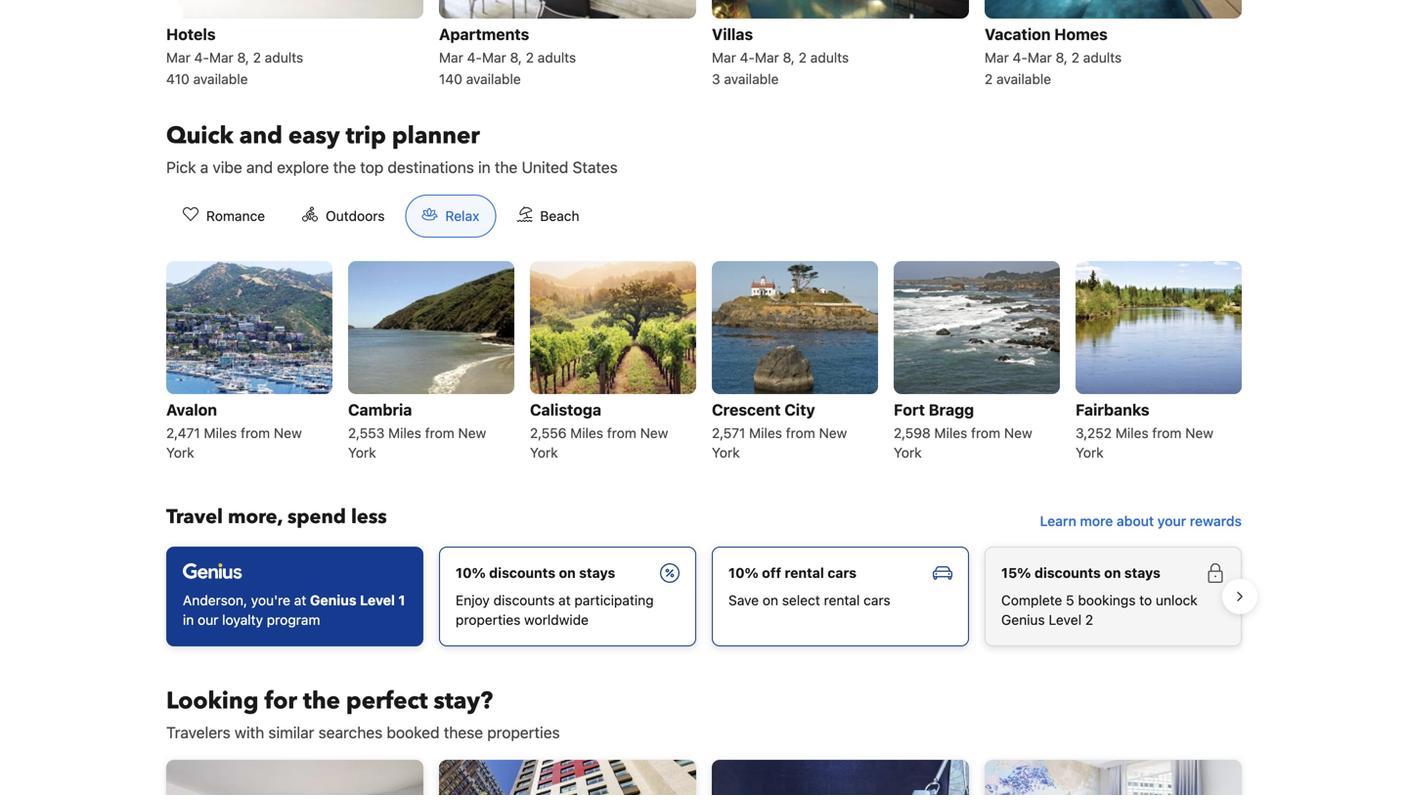 Task type: describe. For each thing, give the bounding box(es) containing it.
complete 5 bookings to unlock genius level 2
[[1002, 592, 1198, 628]]

adults for apartments
[[538, 49, 576, 65]]

quick and easy trip planner pick a vibe and explore the top destinations in the united states
[[166, 120, 618, 176]]

10% discounts on stays
[[456, 565, 615, 581]]

quick
[[166, 120, 234, 152]]

from for avalon
[[241, 425, 270, 441]]

avalon 2,471 miles from new york
[[166, 400, 302, 461]]

relax button
[[405, 195, 496, 238]]

cambria
[[348, 400, 412, 419]]

from inside crescent city 2,571 miles from new york
[[786, 425, 815, 441]]

calistoga
[[530, 400, 602, 419]]

new for cambria
[[458, 425, 486, 441]]

4- for hotels
[[194, 49, 209, 65]]

at for discounts
[[559, 592, 571, 608]]

from for calistoga
[[607, 425, 637, 441]]

destinations
[[388, 158, 474, 176]]

discounts for discounts
[[489, 565, 556, 581]]

available for villas
[[724, 71, 779, 87]]

properties inside looking for the perfect stay? travelers with similar searches booked these properties
[[487, 723, 560, 742]]

united
[[522, 158, 569, 176]]

8, inside vacation homes mar 4-mar 8, 2 adults 2 available
[[1056, 49, 1068, 65]]

from for fairbanks
[[1153, 425, 1182, 441]]

properties inside enjoy discounts at participating properties worldwide
[[456, 612, 521, 628]]

worldwide
[[524, 612, 589, 628]]

fairbanks
[[1076, 400, 1150, 419]]

similar
[[268, 723, 314, 742]]

available for apartments
[[466, 71, 521, 87]]

learn more about your rewards
[[1040, 513, 1242, 529]]

1 vertical spatial and
[[246, 158, 273, 176]]

new for avalon
[[274, 425, 302, 441]]

states
[[573, 158, 618, 176]]

2,556
[[530, 425, 567, 441]]

spend
[[288, 504, 346, 531]]

explore
[[277, 158, 329, 176]]

15%
[[1002, 565, 1031, 581]]

more
[[1080, 513, 1113, 529]]

miles for calistoga
[[570, 425, 604, 441]]

miles for fairbanks
[[1116, 425, 1149, 441]]

adults inside vacation homes mar 4-mar 8, 2 adults 2 available
[[1083, 49, 1122, 65]]

4 mar from the left
[[482, 49, 506, 65]]

discounts for 5
[[1035, 565, 1101, 581]]

save on select rental cars
[[729, 592, 891, 608]]

crescent city 2,571 miles from new york
[[712, 400, 847, 461]]

1 vertical spatial cars
[[864, 592, 891, 608]]

anderson,
[[183, 592, 247, 608]]

participating
[[575, 592, 654, 608]]

city
[[785, 400, 815, 419]]

in inside quick and easy trip planner pick a vibe and explore the top destinations in the united states
[[478, 158, 491, 176]]

hotels
[[166, 25, 216, 43]]

vacation homes mar 4-mar 8, 2 adults 2 available
[[985, 25, 1122, 87]]

stay?
[[434, 685, 493, 717]]

at for you're
[[294, 592, 306, 608]]

3,252
[[1076, 425, 1112, 441]]

enjoy discounts at participating properties worldwide
[[456, 592, 654, 628]]

140
[[439, 71, 463, 87]]

1 mar from the left
[[166, 49, 191, 65]]

miles inside fort bragg 2,598 miles from new york
[[935, 425, 968, 441]]

beach
[[540, 208, 580, 224]]

10% off rental cars
[[729, 565, 857, 581]]

2 mar from the left
[[209, 49, 234, 65]]

bragg
[[929, 400, 974, 419]]

about
[[1117, 513, 1154, 529]]

program
[[267, 612, 320, 628]]

2,471
[[166, 425, 200, 441]]

2,598
[[894, 425, 931, 441]]

2 inside complete 5 bookings to unlock genius level 2
[[1085, 612, 1094, 628]]

8 mar from the left
[[1028, 49, 1052, 65]]

villas mar 4-mar 8, 2 adults 3 available
[[712, 25, 849, 87]]

planner
[[392, 120, 480, 152]]

romance
[[206, 208, 265, 224]]

york for calistoga
[[530, 444, 558, 461]]

0 horizontal spatial cars
[[828, 565, 857, 581]]

a
[[200, 158, 209, 176]]

2 inside apartments mar 4-mar 8, 2 adults 140 available
[[526, 49, 534, 65]]

more,
[[228, 504, 283, 531]]

genius inside complete 5 bookings to unlock genius level 2
[[1002, 612, 1045, 628]]

outdoors button
[[286, 195, 401, 238]]

new for fairbanks
[[1186, 425, 1214, 441]]

homes
[[1055, 25, 1108, 43]]

loyalty
[[222, 612, 263, 628]]

8, for hotels
[[237, 49, 249, 65]]

our
[[198, 612, 219, 628]]

stays for 10% discounts on stays
[[579, 565, 615, 581]]

5 mar from the left
[[712, 49, 736, 65]]

3
[[712, 71, 720, 87]]

miles inside crescent city 2,571 miles from new york
[[749, 425, 782, 441]]

learn
[[1040, 513, 1077, 529]]

travel
[[166, 504, 223, 531]]

2 inside the villas mar 4-mar 8, 2 adults 3 available
[[799, 49, 807, 65]]

4- for apartments
[[467, 49, 482, 65]]

york for avalon
[[166, 444, 194, 461]]

on for at
[[559, 565, 576, 581]]

from inside fort bragg 2,598 miles from new york
[[971, 425, 1001, 441]]

from for cambria
[[425, 425, 455, 441]]

fort
[[894, 400, 925, 419]]

the inside looking for the perfect stay? travelers with similar searches booked these properties
[[303, 685, 340, 717]]

vacation
[[985, 25, 1051, 43]]

fairbanks 3,252 miles from new york
[[1076, 400, 1214, 461]]

enjoy
[[456, 592, 490, 608]]

york for fairbanks
[[1076, 444, 1104, 461]]

410
[[166, 71, 189, 87]]

level inside complete 5 bookings to unlock genius level 2
[[1049, 612, 1082, 628]]

searches
[[318, 723, 383, 742]]

on for bookings
[[1104, 565, 1121, 581]]

adults for hotels
[[265, 49, 303, 65]]

crescent
[[712, 400, 781, 419]]

villas
[[712, 25, 753, 43]]

new inside crescent city 2,571 miles from new york
[[819, 425, 847, 441]]

15% discounts on stays
[[1002, 565, 1161, 581]]

adults for villas
[[811, 49, 849, 65]]

apartments
[[439, 25, 529, 43]]

to
[[1140, 592, 1152, 608]]



Task type: locate. For each thing, give the bounding box(es) containing it.
8,
[[237, 49, 249, 65], [510, 49, 522, 65], [783, 49, 795, 65], [1056, 49, 1068, 65]]

from right 3,252 on the right of the page
[[1153, 425, 1182, 441]]

new
[[274, 425, 302, 441], [458, 425, 486, 441], [640, 425, 668, 441], [819, 425, 847, 441], [1004, 425, 1033, 441], [1186, 425, 1214, 441]]

1 10% from the left
[[456, 565, 486, 581]]

0 vertical spatial genius
[[310, 592, 357, 608]]

stays up to
[[1125, 565, 1161, 581]]

1 horizontal spatial stays
[[1125, 565, 1161, 581]]

from down bragg
[[971, 425, 1001, 441]]

4- inside apartments mar 4-mar 8, 2 adults 140 available
[[467, 49, 482, 65]]

0 vertical spatial cars
[[828, 565, 857, 581]]

2 available from the left
[[466, 71, 521, 87]]

tab list containing romance
[[151, 195, 612, 239]]

0 vertical spatial rental
[[785, 565, 824, 581]]

3 miles from the left
[[570, 425, 604, 441]]

4 york from the left
[[712, 444, 740, 461]]

0 horizontal spatial stays
[[579, 565, 615, 581]]

genius down complete
[[1002, 612, 1045, 628]]

8, for villas
[[783, 49, 795, 65]]

miles down calistoga
[[570, 425, 604, 441]]

level left 1
[[360, 592, 395, 608]]

available right '140' at the left
[[466, 71, 521, 87]]

genius inside anderson, you're at genius level 1 in our loyalty program
[[310, 592, 357, 608]]

3 8, from the left
[[783, 49, 795, 65]]

from
[[241, 425, 270, 441], [425, 425, 455, 441], [607, 425, 637, 441], [786, 425, 815, 441], [971, 425, 1001, 441], [1153, 425, 1182, 441]]

3 available from the left
[[724, 71, 779, 87]]

blue genius logo image
[[183, 563, 242, 579], [183, 563, 242, 579]]

hotels mar 4-mar 8, 2 adults 410 available
[[166, 25, 303, 87]]

from down city
[[786, 425, 815, 441]]

miles down the avalon
[[204, 425, 237, 441]]

adults inside the villas mar 4-mar 8, 2 adults 3 available
[[811, 49, 849, 65]]

1 horizontal spatial 10%
[[729, 565, 759, 581]]

new left 3,252 on the right of the page
[[1004, 425, 1033, 441]]

discounts inside enjoy discounts at participating properties worldwide
[[494, 592, 555, 608]]

miles down bragg
[[935, 425, 968, 441]]

1 8, from the left
[[237, 49, 249, 65]]

calistoga 2,556 miles from new york
[[530, 400, 668, 461]]

at inside anderson, you're at genius level 1 in our loyalty program
[[294, 592, 306, 608]]

3 from from the left
[[607, 425, 637, 441]]

5 york from the left
[[894, 444, 922, 461]]

1 vertical spatial level
[[1049, 612, 1082, 628]]

in left our on the bottom left of the page
[[183, 612, 194, 628]]

available right 3
[[724, 71, 779, 87]]

2 at from the left
[[559, 592, 571, 608]]

new inside fairbanks 3,252 miles from new york
[[1186, 425, 1214, 441]]

travelers
[[166, 723, 231, 742]]

miles inside the calistoga 2,556 miles from new york
[[570, 425, 604, 441]]

from inside avalon 2,471 miles from new york
[[241, 425, 270, 441]]

8, inside apartments mar 4-mar 8, 2 adults 140 available
[[510, 49, 522, 65]]

at
[[294, 592, 306, 608], [559, 592, 571, 608]]

stays for 15% discounts on stays
[[1125, 565, 1161, 581]]

5 new from the left
[[1004, 425, 1033, 441]]

1 available from the left
[[193, 71, 248, 87]]

3 4- from the left
[[740, 49, 755, 65]]

2 inside hotels mar 4-mar 8, 2 adults 410 available
[[253, 49, 261, 65]]

0 horizontal spatial 10%
[[456, 565, 486, 581]]

1 from from the left
[[241, 425, 270, 441]]

0 horizontal spatial in
[[183, 612, 194, 628]]

1 vertical spatial genius
[[1002, 612, 1045, 628]]

new left the 2,571
[[640, 425, 668, 441]]

complete
[[1002, 592, 1063, 608]]

rental right select
[[824, 592, 860, 608]]

from inside fairbanks 3,252 miles from new york
[[1153, 425, 1182, 441]]

4- inside vacation homes mar 4-mar 8, 2 adults 2 available
[[1013, 49, 1028, 65]]

york inside the cambria 2,553 miles from new york
[[348, 444, 376, 461]]

0 horizontal spatial genius
[[310, 592, 357, 608]]

discounts
[[489, 565, 556, 581], [1035, 565, 1101, 581], [494, 592, 555, 608]]

york down 2,556
[[530, 444, 558, 461]]

4 4- from the left
[[1013, 49, 1028, 65]]

4- down "hotels"
[[194, 49, 209, 65]]

romance button
[[166, 195, 282, 238]]

2 new from the left
[[458, 425, 486, 441]]

4-
[[194, 49, 209, 65], [467, 49, 482, 65], [740, 49, 755, 65], [1013, 49, 1028, 65]]

new up rewards
[[1186, 425, 1214, 441]]

5 miles from the left
[[935, 425, 968, 441]]

1 horizontal spatial level
[[1049, 612, 1082, 628]]

york for cambria
[[348, 444, 376, 461]]

1 stays from the left
[[579, 565, 615, 581]]

york inside fairbanks 3,252 miles from new york
[[1076, 444, 1104, 461]]

4- down villas
[[740, 49, 755, 65]]

available
[[193, 71, 248, 87], [466, 71, 521, 87], [724, 71, 779, 87], [997, 71, 1052, 87]]

4 available from the left
[[997, 71, 1052, 87]]

4 from from the left
[[786, 425, 815, 441]]

your
[[1158, 513, 1187, 529]]

york inside the calistoga 2,556 miles from new york
[[530, 444, 558, 461]]

1 at from the left
[[294, 592, 306, 608]]

outdoors
[[326, 208, 385, 224]]

easy
[[288, 120, 340, 152]]

york down the 2,571
[[712, 444, 740, 461]]

at inside enjoy discounts at participating properties worldwide
[[559, 592, 571, 608]]

york down 2,553
[[348, 444, 376, 461]]

4- inside hotels mar 4-mar 8, 2 adults 410 available
[[194, 49, 209, 65]]

2 4- from the left
[[467, 49, 482, 65]]

2 adults from the left
[[538, 49, 576, 65]]

discounts down 10% discounts on stays on the bottom
[[494, 592, 555, 608]]

miles for cambria
[[388, 425, 421, 441]]

cambria 2,553 miles from new york
[[348, 400, 486, 461]]

rewards
[[1190, 513, 1242, 529]]

10% for 10% discounts on stays
[[456, 565, 486, 581]]

unlock
[[1156, 592, 1198, 608]]

1 york from the left
[[166, 444, 194, 461]]

1 horizontal spatial genius
[[1002, 612, 1045, 628]]

new left 2,598
[[819, 425, 847, 441]]

1 4- from the left
[[194, 49, 209, 65]]

2,571
[[712, 425, 746, 441]]

2 miles from the left
[[388, 425, 421, 441]]

properties right these
[[487, 723, 560, 742]]

4 8, from the left
[[1056, 49, 1068, 65]]

stays
[[579, 565, 615, 581], [1125, 565, 1161, 581]]

trip
[[346, 120, 386, 152]]

york
[[166, 444, 194, 461], [348, 444, 376, 461], [530, 444, 558, 461], [712, 444, 740, 461], [894, 444, 922, 461], [1076, 444, 1104, 461]]

4 new from the left
[[819, 425, 847, 441]]

miles inside fairbanks 3,252 miles from new york
[[1116, 425, 1149, 441]]

0 vertical spatial and
[[239, 120, 283, 152]]

learn more about your rewards link
[[1032, 504, 1250, 539]]

from right 2,556
[[607, 425, 637, 441]]

4 miles from the left
[[749, 425, 782, 441]]

york down 2,598
[[894, 444, 922, 461]]

save
[[729, 592, 759, 608]]

looking
[[166, 685, 259, 717]]

miles down crescent
[[749, 425, 782, 441]]

6 from from the left
[[1153, 425, 1182, 441]]

perfect
[[346, 685, 428, 717]]

available right 410
[[193, 71, 248, 87]]

discounts up 5
[[1035, 565, 1101, 581]]

at up worldwide
[[559, 592, 571, 608]]

york inside avalon 2,471 miles from new york
[[166, 444, 194, 461]]

and up vibe on the left top of the page
[[239, 120, 283, 152]]

travel more, spend less
[[166, 504, 387, 531]]

and
[[239, 120, 283, 152], [246, 158, 273, 176]]

in
[[478, 158, 491, 176], [183, 612, 194, 628]]

2 from from the left
[[425, 425, 455, 441]]

region containing 10% discounts on stays
[[151, 539, 1258, 654]]

for
[[265, 685, 297, 717]]

level down 5
[[1049, 612, 1082, 628]]

in up relax
[[478, 158, 491, 176]]

the left united
[[495, 158, 518, 176]]

on
[[559, 565, 576, 581], [1104, 565, 1121, 581], [763, 592, 779, 608]]

new inside fort bragg 2,598 miles from new york
[[1004, 425, 1033, 441]]

8, inside the villas mar 4-mar 8, 2 adults 3 available
[[783, 49, 795, 65]]

6 mar from the left
[[755, 49, 779, 65]]

less
[[351, 504, 387, 531]]

available inside vacation homes mar 4-mar 8, 2 adults 2 available
[[997, 71, 1052, 87]]

on up enjoy discounts at participating properties worldwide
[[559, 565, 576, 581]]

york inside fort bragg 2,598 miles from new york
[[894, 444, 922, 461]]

0 horizontal spatial at
[[294, 592, 306, 608]]

the left top at left top
[[333, 158, 356, 176]]

these
[[444, 723, 483, 742]]

0 vertical spatial properties
[[456, 612, 521, 628]]

10% up enjoy
[[456, 565, 486, 581]]

anderson, you're at genius level 1 in our loyalty program
[[183, 592, 405, 628]]

0 vertical spatial in
[[478, 158, 491, 176]]

fort bragg 2,598 miles from new york
[[894, 400, 1033, 461]]

2 stays from the left
[[1125, 565, 1161, 581]]

beach button
[[500, 195, 596, 238]]

from right 2,471
[[241, 425, 270, 441]]

level
[[360, 592, 395, 608], [1049, 612, 1082, 628]]

vibe
[[213, 158, 242, 176]]

top
[[360, 158, 384, 176]]

1 horizontal spatial on
[[763, 592, 779, 608]]

from inside the calistoga 2,556 miles from new york
[[607, 425, 637, 441]]

1 vertical spatial in
[[183, 612, 194, 628]]

6 york from the left
[[1076, 444, 1104, 461]]

4- inside the villas mar 4-mar 8, 2 adults 3 available
[[740, 49, 755, 65]]

new inside avalon 2,471 miles from new york
[[274, 425, 302, 441]]

0 vertical spatial level
[[360, 592, 395, 608]]

on up the bookings
[[1104, 565, 1121, 581]]

genius
[[310, 592, 357, 608], [1002, 612, 1045, 628]]

new inside the cambria 2,553 miles from new york
[[458, 425, 486, 441]]

at up program at the bottom left of the page
[[294, 592, 306, 608]]

4- down vacation
[[1013, 49, 1028, 65]]

the
[[333, 158, 356, 176], [495, 158, 518, 176], [303, 685, 340, 717]]

on right the save
[[763, 592, 779, 608]]

genius up program at the bottom left of the page
[[310, 592, 357, 608]]

york down 3,252 on the right of the page
[[1076, 444, 1104, 461]]

looking for the perfect stay? travelers with similar searches booked these properties
[[166, 685, 560, 742]]

3 mar from the left
[[439, 49, 463, 65]]

1 horizontal spatial cars
[[864, 592, 891, 608]]

1
[[398, 592, 405, 608]]

1 horizontal spatial in
[[478, 158, 491, 176]]

available down vacation
[[997, 71, 1052, 87]]

miles for avalon
[[204, 425, 237, 441]]

level inside anderson, you're at genius level 1 in our loyalty program
[[360, 592, 395, 608]]

4- down apartments
[[467, 49, 482, 65]]

miles
[[204, 425, 237, 441], [388, 425, 421, 441], [570, 425, 604, 441], [749, 425, 782, 441], [935, 425, 968, 441], [1116, 425, 1149, 441]]

pick
[[166, 158, 196, 176]]

2 10% from the left
[[729, 565, 759, 581]]

select
[[782, 592, 820, 608]]

miles inside the cambria 2,553 miles from new york
[[388, 425, 421, 441]]

available for hotels
[[193, 71, 248, 87]]

new left 2,553
[[274, 425, 302, 441]]

stays up participating
[[579, 565, 615, 581]]

from right 2,553
[[425, 425, 455, 441]]

you're
[[251, 592, 290, 608]]

8, inside hotels mar 4-mar 8, 2 adults 410 available
[[237, 49, 249, 65]]

bookings
[[1078, 592, 1136, 608]]

3 new from the left
[[640, 425, 668, 441]]

0 horizontal spatial on
[[559, 565, 576, 581]]

avalon
[[166, 400, 217, 419]]

tab list
[[151, 195, 612, 239]]

2,553
[[348, 425, 385, 441]]

7 mar from the left
[[985, 49, 1009, 65]]

cars right select
[[864, 592, 891, 608]]

york down 2,471
[[166, 444, 194, 461]]

miles down cambria at the left bottom of the page
[[388, 425, 421, 441]]

and right vibe on the left top of the page
[[246, 158, 273, 176]]

0 horizontal spatial level
[[360, 592, 395, 608]]

10% for 10% off rental cars
[[729, 565, 759, 581]]

relax
[[446, 208, 480, 224]]

1 miles from the left
[[204, 425, 237, 441]]

10%
[[456, 565, 486, 581], [729, 565, 759, 581]]

1 horizontal spatial at
[[559, 592, 571, 608]]

apartments mar 4-mar 8, 2 adults 140 available
[[439, 25, 576, 87]]

cars up save on select rental cars
[[828, 565, 857, 581]]

1 new from the left
[[274, 425, 302, 441]]

3 york from the left
[[530, 444, 558, 461]]

2 horizontal spatial on
[[1104, 565, 1121, 581]]

adults inside hotels mar 4-mar 8, 2 adults 410 available
[[265, 49, 303, 65]]

2 8, from the left
[[510, 49, 522, 65]]

5 from from the left
[[971, 425, 1001, 441]]

cars
[[828, 565, 857, 581], [864, 592, 891, 608]]

rental
[[785, 565, 824, 581], [824, 592, 860, 608]]

with
[[235, 723, 264, 742]]

region
[[151, 539, 1258, 654]]

adults inside apartments mar 4-mar 8, 2 adults 140 available
[[538, 49, 576, 65]]

properties down enjoy
[[456, 612, 521, 628]]

new inside the calistoga 2,556 miles from new york
[[640, 425, 668, 441]]

1 vertical spatial rental
[[824, 592, 860, 608]]

in inside anderson, you're at genius level 1 in our loyalty program
[[183, 612, 194, 628]]

miles down fairbanks
[[1116, 425, 1149, 441]]

2 york from the left
[[348, 444, 376, 461]]

5
[[1066, 592, 1075, 608]]

new left 2,556
[[458, 425, 486, 441]]

miles inside avalon 2,471 miles from new york
[[204, 425, 237, 441]]

4 adults from the left
[[1083, 49, 1122, 65]]

discounts up enjoy discounts at participating properties worldwide
[[489, 565, 556, 581]]

10% up the save
[[729, 565, 759, 581]]

1 vertical spatial properties
[[487, 723, 560, 742]]

4- for villas
[[740, 49, 755, 65]]

from inside the cambria 2,553 miles from new york
[[425, 425, 455, 441]]

available inside the villas mar 4-mar 8, 2 adults 3 available
[[724, 71, 779, 87]]

6 new from the left
[[1186, 425, 1214, 441]]

rental up select
[[785, 565, 824, 581]]

1 adults from the left
[[265, 49, 303, 65]]

off
[[762, 565, 781, 581]]

8, for apartments
[[510, 49, 522, 65]]

6 miles from the left
[[1116, 425, 1149, 441]]

new for calistoga
[[640, 425, 668, 441]]

3 adults from the left
[[811, 49, 849, 65]]

the right for
[[303, 685, 340, 717]]

available inside hotels mar 4-mar 8, 2 adults 410 available
[[193, 71, 248, 87]]

booked
[[387, 723, 440, 742]]

available inside apartments mar 4-mar 8, 2 adults 140 available
[[466, 71, 521, 87]]

york inside crescent city 2,571 miles from new york
[[712, 444, 740, 461]]



Task type: vqa. For each thing, say whether or not it's contained in the screenshot.
Booking.com within navigation
no



